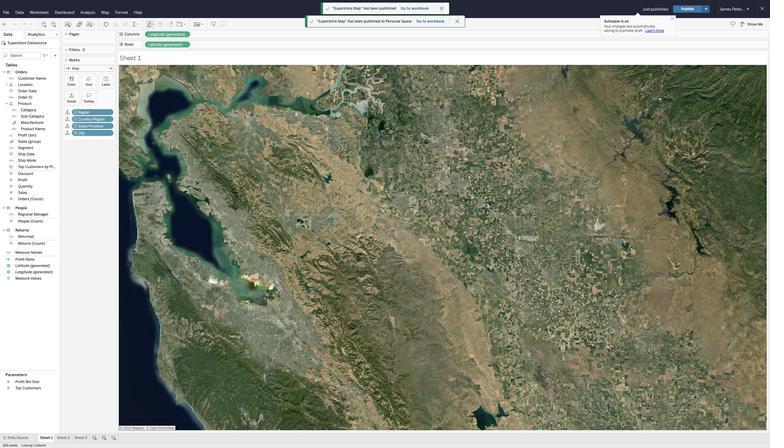 Task type: locate. For each thing, give the bounding box(es) containing it.
0 vertical spatial has
[[363, 6, 369, 11]]

people for people (count)
[[18, 219, 29, 223]]

latitude (generated) down format workbook image
[[148, 43, 182, 47]]

(count)
[[30, 197, 43, 201], [30, 219, 43, 223], [32, 242, 45, 246]]

1 horizontal spatial latitude (generated)
[[148, 43, 182, 47]]

1 order from the top
[[18, 89, 28, 93]]

sub-category
[[21, 114, 44, 119]]

highlight image
[[147, 21, 154, 27]]

go to workbook for "superstore map" has been published to personal space
[[417, 19, 445, 23]]

to left "a"
[[615, 29, 619, 33]]

1 vertical spatial people
[[18, 219, 29, 223]]

orders down quantity
[[18, 197, 29, 201]]

1 left sheet 2
[[51, 436, 53, 440]]

measure up the profit ratio
[[15, 251, 30, 255]]

(count) down regional manager
[[30, 219, 43, 223]]

"superstore right success icon
[[332, 6, 353, 11]]

go to workbook link for "superstore map" has been published to personal space
[[416, 19, 445, 24]]

date up mode
[[27, 152, 35, 156]]

0 horizontal spatial go
[[401, 6, 406, 11]]

product for product
[[18, 102, 32, 106]]

peterson
[[732, 7, 748, 11]]

0 horizontal spatial map
[[72, 66, 79, 71]]

country/region
[[78, 117, 105, 122]]

name for product name
[[35, 127, 45, 131]]

sales up segment
[[18, 140, 27, 144]]

column
[[35, 444, 46, 448]]

replay animation image
[[21, 21, 27, 27], [29, 22, 33, 26]]

0 vertical spatial returns
[[15, 228, 29, 233]]

go to workbook for "superstore map" has been published
[[401, 6, 429, 11]]

size right bin
[[32, 380, 39, 384]]

1 vertical spatial customers
[[22, 386, 41, 391]]

sheet 1 down the rows
[[120, 54, 141, 62]]

returns for returns
[[15, 228, 29, 233]]

go to workbook link right space
[[416, 19, 445, 24]]

© right mapbox
[[146, 426, 149, 430]]

1 vertical spatial returns
[[18, 242, 31, 246]]

0 horizontal spatial ©
[[120, 426, 123, 430]]

been up "superstore map" has been published to personal space
[[370, 6, 379, 11]]

returns up returned
[[15, 228, 29, 233]]

0 vertical spatial order
[[18, 89, 28, 93]]

0 vertical spatial longitude
[[148, 32, 165, 37]]

0 vertical spatial customers
[[25, 165, 44, 169]]

2 sales from the top
[[18, 191, 27, 195]]

measure for measure values
[[15, 276, 30, 281]]

1 vertical spatial orders
[[18, 197, 29, 201]]

1
[[137, 54, 141, 62], [51, 436, 53, 440], [21, 444, 23, 448], [33, 444, 35, 448]]

616 marks
[[3, 444, 18, 448]]

help
[[134, 10, 142, 15]]

been for "superstore map" has been published
[[370, 6, 379, 11]]

0 horizontal spatial been
[[355, 19, 363, 23]]

1 vertical spatial ship
[[18, 159, 26, 163]]

pause auto updates image
[[51, 21, 57, 27]]

show mark labels image
[[157, 21, 163, 27]]

0 horizontal spatial has
[[348, 19, 354, 23]]

been
[[370, 6, 379, 11], [355, 19, 363, 23]]

filters · 0
[[69, 48, 85, 52]]

1 vertical spatial by
[[29, 444, 33, 448]]

returns (count)
[[18, 242, 45, 246]]

1 horizontal spatial has
[[363, 6, 369, 11]]

1 vertical spatial sales
[[18, 191, 27, 195]]

0 horizontal spatial latitude (generated)
[[15, 264, 50, 268]]

0 vertical spatial orders
[[15, 70, 27, 74]]

sheet 2
[[57, 436, 70, 440]]

tables
[[5, 63, 17, 67]]

0 vertical spatial been
[[370, 6, 379, 11]]

map button
[[64, 65, 113, 72]]

people up regional
[[15, 206, 27, 210]]

1 horizontal spatial size
[[85, 83, 92, 87]]

1 horizontal spatial been
[[370, 6, 379, 11]]

category
[[21, 108, 36, 112], [29, 114, 44, 119]]

replay animation image up analytics
[[29, 22, 33, 26]]

row
[[23, 444, 29, 448]]

0 vertical spatial product
[[18, 102, 32, 106]]

map" for "superstore map" has been published
[[353, 6, 362, 11]]

longitude up measure values
[[15, 270, 32, 274]]

has up ""superstore map" has been published to personal space" alert
[[363, 6, 369, 11]]

Search text field
[[2, 52, 41, 59]]

3 null detail image from the top
[[65, 124, 70, 128]]

top for top customers
[[15, 386, 21, 391]]

1 left row
[[21, 444, 23, 448]]

by for 1
[[29, 444, 33, 448]]

latitude down the profit ratio
[[15, 264, 29, 268]]

category up sub-
[[21, 108, 36, 112]]

superstore up 'search' text box
[[8, 41, 26, 45]]

0 vertical spatial name
[[36, 76, 46, 81]]

analytics
[[28, 32, 45, 37]]

0 vertical spatial longitude (generated)
[[148, 32, 185, 37]]

null detail image for country/region
[[65, 117, 70, 122]]

0 horizontal spatial sheet 1
[[40, 436, 53, 440]]

product up profit (bin)
[[21, 127, 34, 131]]

customer
[[18, 76, 35, 81]]

2 vertical spatial (count)
[[32, 242, 45, 246]]

1 vertical spatial (count)
[[30, 219, 43, 223]]

workbook for "superstore map" has been published
[[411, 6, 429, 11]]

0 vertical spatial map"
[[353, 6, 362, 11]]

data up 616 marks on the bottom of page
[[8, 436, 16, 440]]

latitude down highlight 'icon'
[[148, 43, 162, 47]]

location
[[18, 83, 33, 87]]

0 horizontal spatial map"
[[338, 19, 347, 23]]

product down order id
[[18, 102, 32, 106]]

0 vertical spatial by
[[45, 165, 49, 169]]

james
[[720, 7, 731, 11]]

map
[[396, 6, 406, 12], [101, 10, 109, 15], [72, 66, 79, 71]]

to right space
[[422, 19, 426, 23]]

sheet down the rows
[[120, 54, 136, 62]]

longitude down show mark labels image
[[148, 32, 165, 37]]

top down 'profit bin size'
[[15, 386, 21, 391]]

order id
[[18, 95, 32, 100]]

workbook right space
[[427, 19, 445, 23]]

profit bin size
[[15, 380, 39, 384]]

marks. press enter to open the view data window.. use arrow keys to navigate data visualization elements. image
[[119, 65, 767, 431]]

profit for profit bin size
[[15, 380, 25, 384]]

1 measure from the top
[[15, 251, 30, 255]]

top up the discount
[[18, 165, 24, 169]]

autosave
[[604, 19, 620, 23]]

show me button
[[738, 20, 768, 29]]

2 null detail image from the top
[[65, 117, 70, 122]]

© 2023 mapbox © openstreetmap
[[120, 426, 175, 430]]

0 vertical spatial top
[[18, 165, 24, 169]]

0 vertical spatial go to workbook
[[401, 6, 429, 11]]

date
[[29, 89, 37, 93], [27, 152, 35, 156]]

learn
[[645, 29, 655, 33]]

workbook for "superstore map" has been published to personal space
[[427, 19, 445, 23]]

map" for "superstore map" has been published to personal space
[[338, 19, 347, 23]]

success image
[[310, 19, 314, 23]]

1 vertical spatial latitude
[[15, 264, 29, 268]]

0 horizontal spatial superstore
[[8, 41, 26, 45]]

1 horizontal spatial by
[[45, 165, 49, 169]]

swap rows and columns image
[[103, 21, 109, 27]]

personal
[[386, 19, 400, 23]]

1 horizontal spatial latitude
[[148, 43, 162, 47]]

measure left values in the bottom left of the page
[[15, 276, 30, 281]]

0 vertical spatial go to workbook link
[[401, 6, 429, 11]]

null detail image for region
[[65, 110, 70, 115]]

1 horizontal spatial longitude
[[148, 32, 165, 37]]

2 ship from the top
[[18, 159, 26, 163]]

close image
[[670, 16, 675, 22]]

are
[[627, 24, 632, 29]]

1 vertical spatial map"
[[338, 19, 347, 23]]

1 vertical spatial product
[[21, 127, 34, 131]]

has down "superstore map" has been published alert
[[348, 19, 354, 23]]

2 vertical spatial data
[[8, 436, 16, 440]]

longitude
[[148, 32, 165, 37], [15, 270, 32, 274]]

0 horizontal spatial replay animation image
[[21, 21, 27, 27]]

redo image
[[11, 21, 17, 27]]

sheet 1 up column
[[40, 436, 53, 440]]

0 horizontal spatial by
[[29, 444, 33, 448]]

date for ship date
[[27, 152, 35, 156]]

1 vertical spatial category
[[29, 114, 44, 119]]

size down map dropdown button
[[85, 83, 92, 87]]

longitude (generated) up values in the bottom left of the page
[[15, 270, 53, 274]]

go to workbook right space
[[417, 19, 445, 23]]

1 vertical spatial has
[[348, 19, 354, 23]]

undo image
[[2, 21, 8, 27]]

name
[[36, 76, 46, 81], [35, 127, 45, 131]]

1 vertical spatial size
[[32, 380, 39, 384]]

4 null detail image from the top
[[65, 131, 70, 135]]

1 vertical spatial workbook
[[427, 19, 445, 23]]

regional manager
[[18, 212, 48, 217]]

format workbook image
[[167, 21, 173, 27]]

returns down returned
[[18, 242, 31, 246]]

1 horizontal spatial map"
[[353, 6, 362, 11]]

people down regional
[[18, 219, 29, 223]]

1 vertical spatial latitude (generated)
[[15, 264, 50, 268]]

go to workbook
[[401, 6, 429, 11], [417, 19, 445, 23]]

workbook
[[411, 6, 429, 11], [427, 19, 445, 23]]

1 vertical spatial go
[[417, 19, 422, 23]]

superstore up personal
[[369, 6, 394, 12]]

order left id
[[18, 95, 28, 100]]

order
[[18, 89, 28, 93], [18, 95, 28, 100]]

returns
[[15, 228, 29, 233], [18, 242, 31, 246]]

order up order id
[[18, 89, 28, 93]]

0 vertical spatial sheet 1
[[120, 54, 141, 62]]

1 vertical spatial name
[[35, 127, 45, 131]]

just
[[642, 7, 650, 11]]

©
[[120, 426, 123, 430], [146, 426, 149, 430]]

profit for profit ratio
[[15, 257, 25, 262]]

ship down segment
[[18, 152, 26, 156]]

published for "superstore map" has been published to personal space
[[364, 19, 380, 23]]

sheet
[[120, 54, 136, 62], [40, 436, 50, 440], [57, 436, 67, 440], [74, 436, 84, 440]]

0 vertical spatial (count)
[[30, 197, 43, 201]]

0 vertical spatial measure
[[15, 251, 30, 255]]

fit image
[[177, 21, 186, 27]]

been down "superstore map" has been published
[[355, 19, 363, 23]]

1 vertical spatial superstore
[[8, 41, 26, 45]]

go to workbook link up space
[[401, 6, 429, 11]]

latitude (generated) down ratio
[[15, 264, 50, 268]]

ship mode
[[18, 159, 36, 163]]

1 vertical spatial go to workbook link
[[416, 19, 445, 24]]

ship down ship date
[[18, 159, 26, 163]]

customers down bin
[[22, 386, 41, 391]]

on
[[625, 19, 629, 23]]

measure
[[15, 251, 30, 255], [15, 276, 30, 281]]

go up space
[[401, 6, 406, 11]]

latitude
[[148, 43, 162, 47], [15, 264, 29, 268]]

sheet left 3
[[74, 436, 84, 440]]

1 vertical spatial top
[[15, 386, 21, 391]]

1 vertical spatial date
[[27, 152, 35, 156]]

category up manufacturer
[[29, 114, 44, 119]]

0 vertical spatial size
[[85, 83, 92, 87]]

mode
[[27, 159, 36, 163]]

"superstore down success icon
[[316, 19, 337, 23]]

1 vertical spatial go to workbook
[[417, 19, 445, 23]]

learn more
[[645, 29, 664, 33]]

0 vertical spatial go
[[401, 6, 406, 11]]

longitude (generated) down format workbook image
[[148, 32, 185, 37]]

returns for returns (count)
[[18, 242, 31, 246]]

me
[[758, 22, 763, 26]]

go right space
[[417, 19, 422, 23]]

to
[[407, 6, 411, 11], [381, 19, 385, 23], [422, 19, 426, 23], [615, 29, 619, 33]]

0 horizontal spatial size
[[32, 380, 39, 384]]

1 vertical spatial order
[[18, 95, 28, 100]]

0 vertical spatial "superstore
[[332, 6, 353, 11]]

0 vertical spatial data
[[15, 10, 24, 15]]

2 order from the top
[[18, 95, 28, 100]]

order date
[[18, 89, 37, 93]]

top for top customers by profit
[[18, 165, 24, 169]]

map" down "superstore map" has been published
[[338, 19, 347, 23]]

profit for profit (bin)
[[18, 133, 27, 137]]

map down marks at top left
[[72, 66, 79, 71]]

1 horizontal spatial go
[[417, 19, 422, 23]]

(count) up regional manager
[[30, 197, 43, 201]]

1 horizontal spatial superstore
[[369, 6, 394, 12]]

1 vertical spatial sheet 1
[[40, 436, 53, 440]]

people
[[15, 206, 27, 210], [18, 219, 29, 223]]

format
[[115, 10, 128, 15]]

sort ascending image
[[113, 21, 119, 27]]

publish
[[681, 7, 694, 11]]

pages
[[69, 32, 79, 36]]

1 horizontal spatial ©
[[146, 426, 149, 430]]

replay animation image right redo icon
[[21, 21, 27, 27]]

(bin)
[[28, 133, 37, 137]]

name for customer name
[[36, 76, 46, 81]]

size
[[85, 83, 92, 87], [32, 380, 39, 384]]

0 vertical spatial date
[[29, 89, 37, 93]]

1 vertical spatial longitude
[[15, 270, 32, 274]]

map up space
[[396, 6, 406, 12]]

© openstreetmap link
[[146, 426, 175, 430]]

published up personal
[[379, 6, 396, 11]]

by for profit
[[45, 165, 49, 169]]

date up id
[[29, 89, 37, 93]]

customers down mode
[[25, 165, 44, 169]]

new data source image
[[41, 21, 47, 27]]

sales
[[18, 140, 27, 144], [18, 191, 27, 195]]

1 sales from the top
[[18, 140, 27, 144]]

0 vertical spatial category
[[21, 108, 36, 112]]

published down "superstore map" has been published alert
[[364, 19, 380, 23]]

to left personal
[[381, 19, 385, 23]]

go for "superstore map" has been published
[[401, 6, 406, 11]]

top customers by profit
[[18, 165, 59, 169]]

null detail image
[[65, 110, 70, 115], [65, 117, 70, 122], [65, 124, 70, 128], [65, 131, 70, 135]]

(generated)
[[166, 32, 185, 37], [163, 43, 182, 47], [30, 264, 50, 268], [33, 270, 53, 274]]

© 2023 mapbox link
[[120, 426, 145, 430]]

go to workbook up space
[[401, 6, 429, 11]]

1 vertical spatial been
[[355, 19, 363, 23]]

0 vertical spatial latitude
[[148, 43, 162, 47]]

0 vertical spatial ship
[[18, 152, 26, 156]]

measure values
[[15, 276, 41, 281]]

1 horizontal spatial sheet 1
[[120, 54, 141, 62]]

1 null detail image from the top
[[65, 110, 70, 115]]

workbook up space
[[411, 6, 429, 11]]

© left 2023
[[120, 426, 123, 430]]

"superstore map" has been published to personal space alert
[[316, 19, 412, 24]]

(group)
[[28, 140, 41, 144]]

by
[[45, 165, 49, 169], [29, 444, 33, 448]]

orders (count)
[[18, 197, 43, 201]]

1 vertical spatial measure
[[15, 276, 30, 281]]

order for order date
[[18, 89, 28, 93]]

0 horizontal spatial longitude (generated)
[[15, 270, 53, 274]]

0 vertical spatial superstore
[[369, 6, 394, 12]]

map" up ""superstore map" has been published to personal space" alert
[[353, 6, 362, 11]]

map up swap rows and columns 'image'
[[101, 10, 109, 15]]

616
[[3, 444, 8, 448]]

sales for sales
[[18, 191, 27, 195]]

0 vertical spatial sales
[[18, 140, 27, 144]]

show/hide cards image
[[194, 21, 203, 27]]

name right customer
[[36, 76, 46, 81]]

orders up customer
[[15, 70, 27, 74]]

state/province
[[78, 124, 103, 128]]

automatically
[[633, 24, 655, 29]]

ratio
[[26, 257, 35, 262]]

ship for ship mode
[[18, 159, 26, 163]]

data down the undo icon
[[4, 32, 12, 37]]

name up (bin)
[[35, 127, 45, 131]]

2 measure from the top
[[15, 276, 30, 281]]

1 vertical spatial "superstore
[[316, 19, 337, 23]]

go to workbook link
[[401, 6, 429, 11], [416, 19, 445, 24]]

0 vertical spatial workbook
[[411, 6, 429, 11]]

null detail image for state/province
[[65, 124, 70, 128]]

success image
[[326, 6, 330, 11]]

1 vertical spatial longitude (generated)
[[15, 270, 53, 274]]

1 ship from the top
[[18, 152, 26, 156]]

0 vertical spatial people
[[15, 206, 27, 210]]

data
[[15, 10, 24, 15], [4, 32, 12, 37], [8, 436, 16, 440]]

more
[[656, 29, 664, 33]]

profit
[[18, 133, 27, 137], [50, 165, 59, 169], [18, 178, 27, 182], [15, 257, 25, 262], [15, 380, 25, 384]]

data up redo icon
[[15, 10, 24, 15]]

(count) up the names
[[32, 242, 45, 246]]

ship
[[18, 152, 26, 156], [18, 159, 26, 163]]

sales down quantity
[[18, 191, 27, 195]]



Task type: describe. For each thing, give the bounding box(es) containing it.
(count) for returns (count)
[[32, 242, 45, 246]]

detail
[[67, 100, 76, 103]]

columns
[[125, 32, 140, 36]]

sheet 3
[[74, 436, 87, 440]]

people (count)
[[18, 219, 43, 223]]

1 © from the left
[[120, 426, 123, 430]]

discount
[[18, 172, 33, 176]]

2 horizontal spatial map
[[396, 6, 406, 12]]

1 vertical spatial data
[[4, 32, 12, 37]]

(count) for orders (count)
[[30, 197, 43, 201]]

ship for ship date
[[18, 152, 26, 156]]

map element
[[119, 65, 767, 430]]

ship date
[[18, 152, 35, 156]]

(count) for people (count)
[[30, 219, 43, 223]]

date for order date
[[29, 89, 37, 93]]

customers for top customers
[[22, 386, 41, 391]]

superstore for superstore map
[[369, 6, 394, 12]]

names
[[31, 251, 42, 255]]

1 horizontal spatial replay animation image
[[29, 22, 33, 26]]

sales for sales (group)
[[18, 140, 27, 144]]

show me
[[747, 22, 763, 26]]

manager
[[34, 212, 48, 217]]

"superstore map" has been published alert
[[332, 6, 396, 11]]

id
[[29, 95, 32, 100]]

clear sheet image
[[86, 21, 96, 27]]

1 horizontal spatial map
[[101, 10, 109, 15]]

published right just
[[651, 7, 668, 11]]

0 horizontal spatial latitude
[[15, 264, 29, 268]]

sub-
[[21, 114, 29, 119]]

"superstore map" has been published to personal space
[[316, 19, 412, 23]]

mapbox
[[132, 426, 145, 430]]

regional
[[18, 212, 33, 217]]

sheet left "2"
[[57, 436, 67, 440]]

customer name
[[18, 76, 46, 81]]

"superstore map" has been published
[[332, 6, 396, 11]]

color
[[67, 83, 76, 87]]

measure names
[[15, 251, 42, 255]]

has for "superstore map" has been published
[[363, 6, 369, 11]]

to up space
[[407, 6, 411, 11]]

is
[[621, 19, 624, 23]]

people for people
[[15, 206, 27, 210]]

2 © from the left
[[146, 426, 149, 430]]

file
[[3, 10, 9, 15]]

show
[[747, 22, 757, 26]]

worksheet
[[30, 10, 49, 15]]

1 horizontal spatial longitude (generated)
[[148, 32, 185, 37]]

dashboard
[[55, 10, 74, 15]]

to use edit in desktop, save the workbook outside of personal space image
[[220, 21, 227, 27]]

manufacturer
[[21, 121, 44, 125]]

"superstore for "superstore map" has been published
[[332, 6, 353, 11]]

customers for top customers by profit
[[25, 165, 44, 169]]

to inside your changes are automatically saving to a private draft.
[[615, 29, 619, 33]]

region
[[78, 110, 90, 115]]

product name
[[21, 127, 45, 131]]

sales (group)
[[18, 140, 41, 144]]

marks
[[9, 444, 18, 448]]

1 down columns
[[137, 54, 141, 62]]

your
[[604, 24, 611, 29]]

rows
[[125, 42, 134, 47]]

0 horizontal spatial longitude
[[15, 270, 32, 274]]

go for "superstore map" has been published to personal space
[[417, 19, 422, 23]]

space
[[401, 19, 412, 23]]

analysis
[[80, 10, 95, 15]]

superstore map
[[369, 6, 406, 12]]

filters
[[69, 48, 80, 52]]

data source
[[8, 436, 28, 440]]

james peterson
[[720, 7, 748, 11]]

orders for orders (count)
[[18, 197, 29, 201]]

new worksheet image
[[64, 21, 73, 27]]

1 row by 1 column
[[21, 444, 46, 448]]

changes
[[612, 24, 626, 29]]

profit for profit
[[18, 178, 27, 182]]

profit (bin)
[[18, 133, 37, 137]]

"superstore for "superstore map" has been published to personal space
[[316, 19, 337, 23]]

map inside map dropdown button
[[72, 66, 79, 71]]

measure for measure names
[[15, 251, 30, 255]]

been for "superstore map" has been published to personal space
[[355, 19, 363, 23]]

marks
[[69, 58, 80, 62]]

draft.
[[635, 29, 644, 33]]

has for "superstore map" has been published to personal space
[[348, 19, 354, 23]]

top customers
[[15, 386, 41, 391]]

download image
[[211, 21, 217, 27]]

2
[[68, 436, 70, 440]]

sort descending image
[[122, 21, 128, 27]]

sheet up column
[[40, 436, 50, 440]]

totals image
[[132, 21, 139, 27]]

null detail image for city
[[65, 131, 70, 135]]

0 vertical spatial latitude (generated)
[[148, 43, 182, 47]]

openstreetmap
[[150, 426, 175, 430]]

duplicate image
[[76, 21, 82, 27]]

city
[[78, 131, 85, 135]]

quantity
[[18, 184, 33, 189]]

tooltip
[[83, 100, 94, 103]]

superstore datasource
[[8, 41, 47, 45]]

superstore for superstore datasource
[[8, 41, 26, 45]]

source
[[16, 436, 28, 440]]

product for product name
[[21, 127, 34, 131]]

to inside alert
[[381, 19, 385, 23]]

profit ratio
[[15, 257, 35, 262]]

autosave is on
[[604, 19, 629, 23]]

values
[[30, 276, 41, 281]]

returned
[[18, 235, 34, 239]]

order for order id
[[18, 95, 28, 100]]

segment
[[18, 146, 33, 150]]

1 left column
[[33, 444, 35, 448]]

published for "superstore map" has been published
[[379, 6, 396, 11]]

datasource
[[27, 41, 47, 45]]

2023
[[123, 426, 131, 430]]

collapse image
[[55, 33, 59, 36]]

orders for orders
[[15, 70, 27, 74]]

data guide image
[[730, 21, 736, 27]]

just published
[[642, 7, 668, 11]]

saving
[[604, 29, 615, 33]]

0
[[83, 48, 85, 52]]

go to workbook link for "superstore map" has been published
[[401, 6, 429, 11]]

·
[[81, 48, 82, 52]]

publish button
[[673, 5, 702, 13]]

bin
[[26, 380, 31, 384]]

private
[[622, 29, 634, 33]]



Task type: vqa. For each thing, say whether or not it's contained in the screenshot.
The Worksheet
yes



